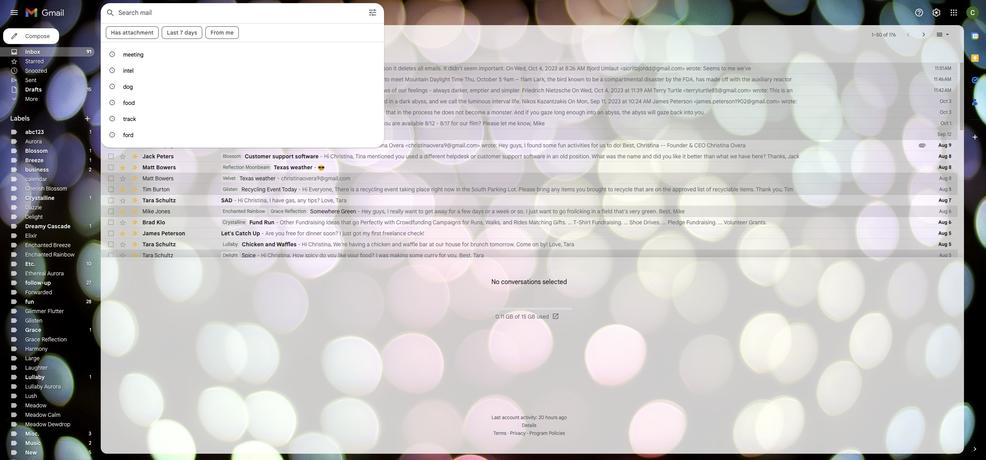 Task type: vqa. For each thing, say whether or not it's contained in the screenshot.


Task type: locate. For each thing, give the bounding box(es) containing it.
emails.
[[425, 65, 442, 72]]

2 horizontal spatial that
[[634, 186, 644, 193]]

fun inside labels 'navigation'
[[25, 299, 34, 306]]

0 horizontal spatial days
[[185, 29, 197, 36]]

2 horizontal spatial christina
[[707, 142, 730, 149]]

that down end
[[386, 109, 396, 116]]

bowers for texas
[[155, 175, 174, 182]]

grace reflection inside labels 'navigation'
[[25, 337, 67, 344]]

customer
[[478, 153, 501, 160]]

0 vertical spatial any
[[551, 186, 560, 193]]

1 horizontal spatial grace reflection
[[271, 209, 306, 215]]

for inside row
[[342, 65, 349, 72]]

8 for hi everyone, there is a recycling event taking place right now in the south parking lot. please bring any items you brought to recycle that are on the approved list of recyclable items. thank you, tim
[[949, 187, 952, 192]]

if inside row
[[526, 109, 529, 116]]

5 for second 'row' from the bottom
[[949, 242, 952, 248]]

3 tara schultz from the top
[[142, 252, 173, 259]]

1 horizontal spatial with
[[730, 76, 741, 83]]

glisten down 'velvet'
[[223, 187, 238, 192]]

2023 inside 'row'
[[325, 142, 337, 149]]

1 horizontal spatial brad
[[176, 142, 189, 149]]

4, up lark,
[[539, 65, 544, 72]]

aug 5 for hi christina, how spicy do you like your food? i was making some curry for you. best, tara
[[940, 253, 952, 259]]

a inside whoever fights monsters should see to it that in the process he does not become a monster. and if you gaze long enough into an abyss, the abyss will gaze back into you. link
[[487, 109, 490, 116]]

0 vertical spatial etc.
[[223, 142, 231, 148]]

aug for hey guys, i really want to get away for a few days or a week or so. i just want to go frolicking in a field that's very green. best, mike
[[940, 209, 948, 215]]

primary
[[121, 50, 142, 57]]

we've
[[737, 65, 751, 72]]

aug 8 for hi christina, tina mentioned you used a different helpdesk or customer support software in an old position. what was the name and did you like it better than what we have here? thanks, jack
[[939, 154, 952, 159]]

1 8 from the top
[[949, 154, 952, 159]]

last
[[167, 29, 179, 36], [492, 415, 501, 421]]

aug 9
[[939, 142, 952, 148]]

2 matt from the top
[[142, 175, 154, 182]]

1 horizontal spatial you.
[[695, 109, 705, 116]]

11, right the mon,
[[602, 98, 607, 105]]

1 matt from the top
[[142, 164, 155, 171]]

<sicritbjordd@gmail.com>
[[620, 65, 685, 72]]

should
[[346, 109, 363, 116]]

grace reflection
[[271, 209, 306, 215], [25, 337, 67, 344]]

hi right sad
[[238, 197, 243, 204]]

support
[[273, 153, 294, 160], [503, 153, 522, 160]]

if inside "row"
[[377, 120, 380, 127]]

lullaby down laughter
[[25, 374, 45, 381]]

1 vertical spatial like
[[338, 252, 346, 259]]

a right the 'become'
[[487, 109, 490, 116]]

0 horizontal spatial our
[[399, 87, 407, 94]]

0 vertical spatial 15
[[87, 87, 91, 93]]

important because it matched one of your importance filters. switch down meeting
[[131, 65, 139, 72]]

brad left the klo
[[142, 219, 155, 226]]

2 row from the top
[[101, 151, 958, 162]]

- inside row
[[429, 87, 432, 94]]

3 inside labels 'navigation'
[[89, 431, 91, 437]]

enchanted rainbow down enchanted breeze
[[25, 252, 75, 259]]

1 vertical spatial 2
[[89, 441, 91, 447]]

aurora for lullaby aurora
[[44, 384, 61, 391]]

0 horizontal spatial peterson
[[161, 230, 185, 237]]

crystalline down "cherish"
[[25, 195, 55, 202]]

0 horizontal spatial enchanted rainbow
[[25, 252, 75, 259]]

5 inside row
[[499, 76, 502, 83]]

0 horizontal spatial you.
[[448, 252, 458, 259]]

8 row from the top
[[101, 217, 958, 228]]

crystalline
[[25, 195, 55, 202], [223, 220, 245, 226]]

1 gaze from the left
[[541, 109, 553, 116]]

has
[[111, 29, 121, 36]]

conversations
[[501, 279, 541, 287]]

that for gifts.
[[341, 219, 351, 226]]

0 horizontal spatial wed,
[[515, 65, 527, 72]]

important because it matched one of your importance filters. switch inside hello all, wanted to check in and see if you are available 8/12 - 8/17 for our film? please let me know, mike "row"
[[131, 120, 139, 128]]

our left film?
[[460, 120, 468, 127]]

1 horizontal spatial last
[[492, 415, 501, 421]]

blossom for blossom
[[25, 148, 48, 155]]

1 vertical spatial was
[[379, 252, 389, 259]]

grace reflection link
[[25, 337, 67, 344]]

2 important because it matched one of your importance filters. switch from the top
[[131, 87, 139, 94]]

or
[[471, 153, 476, 160], [485, 208, 491, 215], [511, 208, 516, 215]]

am right the 8:26
[[577, 65, 585, 72]]

1 vertical spatial matt bowers
[[142, 175, 174, 182]]

mike inside "row"
[[533, 120, 545, 127]]

our inside 'row'
[[436, 241, 444, 248]]

crystalline inside crystalline fund run - other fundraising ideas that go perfectly with crowdfunding campaigns for runs, walks, and rides matching gifts. ... t-shirt fundraising. ... shoe drives. ... pledge fundraising. ... volunteer grants.
[[223, 220, 245, 226]]

3 meadow from the top
[[25, 422, 46, 429]]

1 horizontal spatial on
[[655, 186, 662, 193]]

to
[[722, 65, 727, 72], [385, 76, 390, 83], [586, 76, 591, 83], [375, 109, 380, 116], [327, 120, 332, 127], [607, 142, 612, 149], [608, 186, 613, 193], [419, 208, 424, 215], [553, 208, 558, 215]]

1 vertical spatial reflection
[[285, 209, 306, 215]]

important because it matched one of your importance filters. switch inside the my email deleted this for the same reason it deletes all emails. it didn't seem important. on wed, oct 4, 2023 at 8:26 am bjord umlaut <sicritbjordd@gmail.com> wrote: seems to me we've row
[[131, 65, 139, 72]]

3 8 from the top
[[949, 176, 952, 181]]

wrote: inside 'row'
[[482, 142, 497, 149]]

2 support from the left
[[503, 153, 522, 160]]

know,
[[518, 120, 532, 127]]

aurora up up
[[47, 270, 64, 278]]

11 row from the top
[[101, 250, 958, 261]]

me inside row
[[728, 65, 736, 72]]

privacy link
[[510, 431, 526, 437]]

days inside 'row'
[[472, 208, 484, 215]]

refresh image
[[131, 31, 139, 39]]

best, up pledge
[[659, 208, 672, 215]]

blossom up crystalline 'link'
[[46, 185, 67, 192]]

2 · from the left
[[527, 431, 528, 437]]

1 vertical spatial brad
[[142, 219, 155, 226]]

3 important because it matched one of your importance filters. switch from the top
[[131, 98, 139, 105]]

1 vertical spatial go
[[353, 219, 359, 226]]

... right drives.
[[662, 219, 667, 226]]

peterson inside 'row'
[[161, 230, 185, 237]]

aug 6 for somewhere green - hey guys, i really want to get away for a few days or a week or so. i just want to go frolicking in a field that's very green. best, mike
[[940, 209, 952, 215]]

1 horizontal spatial wed,
[[581, 87, 593, 94]]

1 vertical spatial our
[[460, 120, 468, 127]]

1 horizontal spatial crystalline
[[223, 220, 245, 226]]

1 dark from the left
[[340, 98, 351, 105]]

1 horizontal spatial weather
[[291, 164, 313, 171]]

aug 5 for hi christina, we're having a chicken and waffle bar at our house for brunch tomorrow. come on by! love, tara
[[939, 242, 952, 248]]

... left t-
[[568, 219, 572, 226]]

important because it matched one of your importance filters. switch up ford
[[131, 120, 139, 128]]

am
[[577, 65, 585, 72], [644, 87, 652, 94], [643, 98, 652, 105]]

😎 image
[[318, 165, 325, 172]]

days left from
[[185, 29, 197, 36]]

follow-up
[[25, 280, 51, 287]]

that inside row
[[386, 109, 396, 116]]

aurora for ethereal aurora
[[47, 270, 64, 278]]

3 inside whoever fights monsters should see to it that in the process he does not become a monster. and if you gaze long enough into an abyss, the abyss will gaze back into you. row
[[949, 109, 952, 115]]

ideas
[[326, 219, 340, 226]]

waffles
[[277, 241, 297, 248]]

aug 8
[[939, 154, 952, 159], [939, 165, 952, 170], [940, 176, 952, 181], [940, 187, 952, 192]]

is inside row
[[781, 87, 785, 94]]

software down found
[[524, 153, 545, 160]]

matt for texas
[[142, 175, 154, 182]]

with right off on the top right of the page
[[730, 76, 741, 83]]

heading
[[207, 50, 215, 57]]

in right now at the top left
[[456, 186, 461, 193]]

bowers up burton
[[155, 175, 174, 182]]

0 horizontal spatial go
[[353, 219, 359, 226]]

1 tim from the left
[[142, 186, 151, 193]]

1 horizontal spatial etc.
[[223, 142, 231, 148]]

days
[[185, 29, 197, 36], [472, 208, 484, 215]]

1 horizontal spatial some
[[543, 142, 557, 149]]

7 inside search refinement toolbar list box
[[180, 29, 183, 36]]

1 vertical spatial 4,
[[605, 87, 610, 94]]

5 row from the top
[[101, 184, 958, 195]]

0 horizontal spatial abyss,
[[352, 98, 368, 105]]

lullaby chicken and waffles - hi christina, we're having a chicken and waffle bar at our house for brunch tomorrow. come on by! love, tara
[[223, 241, 575, 248]]

glisten recycling event today - hi everyone, there is a recycling event taking place right now in the south parking lot. please bring any items you brought to recycle that are on the approved list of recyclable items. thank you, tim
[[223, 186, 793, 193]]

abyss, inside whoever fights monsters should see to it that in the process he does not become a monster. and if you gaze long enough into an abyss, the abyss will gaze back into you. link
[[605, 109, 621, 116]]

meadow up misc. link
[[25, 422, 46, 429]]

1 horizontal spatial 7
[[949, 198, 952, 204]]

the right by
[[673, 76, 682, 83]]

- right up on the left of page
[[262, 230, 264, 237]]

1 vertical spatial breeze
[[53, 242, 71, 249]]

reflection up 'velvet'
[[223, 165, 244, 170]]

aug 6 for crystalline fund run - other fundraising ideas that go perfectly with crowdfunding campaigns for runs, walks, and rides matching gifts. ... t-shirt fundraising. ... shoe drives. ... pledge fundraising. ... volunteer grants.
[[939, 220, 952, 226]]

used
[[406, 153, 418, 160], [537, 314, 549, 321]]

heading inside primary tab list
[[207, 50, 215, 57]]

1 horizontal spatial into
[[684, 109, 694, 116]]

fundraising.
[[592, 219, 623, 226], [687, 219, 717, 226]]

4 row from the top
[[101, 173, 958, 184]]

has attachment
[[111, 29, 154, 36]]

aug 8 for christinaovera9@gmail.com
[[940, 176, 952, 181]]

hi right "today"
[[302, 186, 308, 193]]

texas up velvet texas weather - christinaovera9@gmail.com
[[274, 164, 289, 171]]

labels navigation
[[0, 25, 101, 461]]

by
[[666, 76, 672, 83]]

0 horizontal spatial that
[[341, 219, 351, 226]]

grace
[[271, 209, 284, 215], [25, 327, 41, 334], [25, 337, 40, 344]]

1 horizontal spatial is
[[781, 87, 785, 94]]

you. inside 'row'
[[448, 252, 458, 259]]

go up gifts.
[[559, 208, 566, 215]]

-
[[429, 87, 432, 94], [436, 120, 439, 127], [285, 142, 288, 149], [661, 142, 663, 149], [663, 142, 666, 149], [320, 153, 323, 160], [313, 164, 318, 171], [277, 175, 280, 182], [298, 186, 301, 193], [234, 197, 237, 204], [358, 208, 360, 215], [276, 219, 278, 226], [262, 230, 264, 237], [298, 241, 301, 248], [257, 252, 260, 259]]

1 vertical spatial days
[[472, 208, 484, 215]]

meadow for dewdrop
[[25, 422, 46, 429]]

us
[[600, 142, 606, 149]]

11, inside row
[[602, 98, 607, 105]]

blossom up 'velvet'
[[223, 154, 241, 159]]

fun left fun
[[236, 142, 243, 148]]

no conversations selected main content
[[101, 25, 964, 461]]

None checkbox
[[107, 164, 115, 172], [107, 175, 115, 183], [107, 186, 115, 194], [107, 230, 115, 238], [107, 241, 115, 249], [107, 252, 115, 260], [107, 164, 115, 172], [107, 175, 115, 183], [107, 186, 115, 194], [107, 230, 115, 238], [107, 241, 115, 249], [107, 252, 115, 260]]

1 horizontal spatial please
[[519, 186, 536, 193]]

see inside whoever fights monsters should see to it that in the process he does not become a monster. and if you gaze long enough into an abyss, the abyss will gaze back into you. link
[[364, 109, 373, 116]]

crystalline inside labels 'navigation'
[[25, 195, 55, 202]]

labels
[[10, 115, 30, 123]]

is right this
[[781, 87, 785, 94]]

laughter link
[[25, 365, 48, 372]]

1 vertical spatial hey
[[362, 208, 371, 215]]

reflection up harmony
[[42, 337, 67, 344]]

1 horizontal spatial dark
[[399, 98, 411, 105]]

overa
[[389, 142, 404, 149], [731, 142, 746, 149]]

and inside hello all, wanted to check in and see if you are available 8/12 - 8/17 for our film? please let me know, mike link
[[356, 120, 365, 127]]

become
[[465, 109, 486, 116]]

hi for recycling event today
[[302, 186, 308, 193]]

sep 12 row
[[101, 129, 958, 140]]

2 vertical spatial am
[[643, 98, 652, 105]]

lullaby down lullaby link at left bottom
[[25, 384, 43, 391]]

2 into from the left
[[684, 109, 694, 116]]

row containing james peterson
[[101, 228, 958, 239]]

we
[[298, 98, 306, 105]]

sent
[[25, 77, 37, 84]]

0 horizontal spatial hey
[[362, 208, 371, 215]]

matt bowers for moonbeam
[[142, 164, 176, 171]]

peterson
[[670, 98, 693, 105], [161, 230, 185, 237]]

matt bowers up tim burton
[[142, 175, 174, 182]]

everyone,
[[309, 186, 334, 193]]

fund
[[249, 219, 263, 226]]

james inside the we come from a dark abyss, we end in a dark abyss, and we call the luminous interval life. nikos kazantzakis on mon, sep 11, 2023 at 10:24 am james peterson <james.peterson1902@gmail.com> wrote: link
[[653, 98, 669, 105]]

james down the terry
[[653, 98, 669, 105]]

please right lot.
[[519, 186, 536, 193]]

schultz for spice
[[155, 252, 173, 259]]

delight inside labels 'navigation'
[[25, 214, 43, 221]]

aug for other fundraising ideas that go perfectly with crowdfunding campaigns for runs, walks, and rides matching gifts. ... t-shirt fundraising. ... shoe drives. ... pledge fundraising. ... volunteer grants.
[[939, 220, 948, 226]]

1 vertical spatial some
[[409, 252, 423, 259]]

bird
[[557, 76, 567, 83]]

nietzsche
[[546, 87, 571, 94]]

tim
[[142, 186, 151, 193], [785, 186, 793, 193]]

1 for grace
[[90, 328, 91, 333]]

1 horizontal spatial ,
[[173, 142, 175, 149]]

0.11 gb of 15 gb used
[[496, 314, 549, 321]]

1 horizontal spatial peterson
[[670, 98, 693, 105]]

0 horizontal spatial just
[[343, 230, 352, 237]]

1 for abc123
[[90, 129, 91, 135]]

process
[[413, 109, 433, 116]]

guys, up 'perfectly'
[[373, 208, 386, 215]]

2 , from the left
[[173, 142, 175, 149]]

weather up christinaovera9@gmail.com
[[291, 164, 313, 171]]

matt up tim burton
[[142, 175, 154, 182]]

laughter
[[25, 365, 48, 372]]

important because it matched one of your importance filters. switch for hello
[[131, 120, 139, 128]]

1 oct 3 from the top
[[940, 98, 952, 104]]

last for last account activity: 20 hours ago details terms · privacy · program policies
[[492, 415, 501, 421]]

search refinement toolbar list box
[[101, 23, 384, 42]]

breeze down blossom link
[[25, 157, 44, 164]]

at left 10:24
[[622, 98, 627, 105]]

2 horizontal spatial reflection
[[285, 209, 306, 215]]

0 vertical spatial lullaby
[[223, 242, 238, 248]]

blossom inside the blossom customer support software - hi christina, tina mentioned you used a different helpdesk or customer support software in an old position. what was the name and did you like it better than what we have here? thanks, jack
[[223, 154, 241, 159]]

2 meadow from the top
[[25, 412, 46, 419]]

aug for hi christina, tina mentioned you used a different helpdesk or customer support software in an old position. what was the name and did you like it better than what we have here? thanks, jack
[[939, 154, 948, 159]]

mike up brad klo
[[142, 208, 154, 215]]

last inside the last account activity: 20 hours ago details terms · privacy · program policies
[[492, 415, 501, 421]]

0 vertical spatial are
[[349, 87, 357, 94]]

tara schultz for spice
[[142, 252, 173, 259]]

rainbow up fund
[[247, 209, 265, 215]]

1 horizontal spatial like
[[673, 153, 681, 160]]

0 vertical spatial peterson
[[670, 98, 693, 105]]

1 vertical spatial aurora
[[47, 270, 64, 278]]

james down brad klo
[[142, 230, 160, 237]]

reflection inside "reflection moonbeam texas weather"
[[223, 165, 244, 170]]

last inside search refinement toolbar list box
[[167, 29, 179, 36]]

oct 3 inside whoever fights monsters should see to it that in the process he does not become a monster. and if you gaze long enough into an abyss, the abyss will gaze back into you. row
[[940, 109, 952, 115]]

with inside row
[[730, 76, 741, 83]]

1 horizontal spatial 11,
[[602, 98, 607, 105]]

7 row from the top
[[101, 206, 958, 217]]

0 horizontal spatial grace reflection
[[25, 337, 67, 344]]

this
[[331, 65, 341, 72]]

0 vertical spatial aug 5
[[939, 231, 952, 237]]

2 tara schultz from the top
[[142, 241, 176, 248]]

elixir
[[25, 233, 37, 240]]

1 vertical spatial 3
[[949, 109, 952, 115]]

really
[[390, 208, 404, 215]]

for right curry
[[439, 252, 446, 259]]

parking
[[488, 186, 507, 193]]

just right so.
[[529, 208, 538, 215]]

mike right know,
[[533, 120, 545, 127]]

aug 5
[[939, 231, 952, 237], [939, 242, 952, 248], [940, 253, 952, 259]]

used left follow link to manage storage icon
[[537, 314, 549, 321]]

etc. link
[[25, 261, 36, 268]]

and up 'interval'
[[491, 87, 500, 94]]

1 for dreamy cascade
[[90, 224, 91, 229]]

on up 9am
[[506, 65, 514, 72]]

3 row from the top
[[101, 162, 958, 173]]

1 support from the left
[[273, 153, 294, 160]]

reflection
[[223, 165, 244, 170], [285, 209, 306, 215], [42, 337, 67, 344]]

be
[[593, 76, 599, 83]]

drives.
[[644, 219, 661, 226]]

misc. link
[[25, 431, 39, 438]]

1 horizontal spatial texas
[[274, 164, 289, 171]]

hello all, wanted to check in and see if you are available 8/12 - 8/17 for our film? please let me know, mike row
[[101, 118, 958, 129]]

rainbow inside labels 'navigation'
[[53, 252, 75, 259]]

that down green
[[341, 219, 351, 226]]

we come from a dark abyss, we end in a dark abyss, and we call the luminous interval life. nikos kazantzakis on mon, sep 11, 2023 at 10:24 am james peterson <james.peterson1902@gmail.com> wrote: row
[[101, 96, 958, 107]]

support down the 'fun activities - on tue, jul 11, 2023 at 2:12 pm christina overa <christinaovera9@gmail.com> wrote: hey guys, i found some fun activities for us to do! best, christina -- founder & ceo christina overa'
[[503, 153, 522, 160]]

has attachment image
[[919, 142, 927, 150]]

None search field
[[101, 3, 384, 148]]

dreamy cascade
[[25, 223, 71, 230]]

my email deleted this for the same reason it deletes all emails. it didn't seem important. on wed, oct 4, 2023 at 8:26 am bjord umlaut <sicritbjordd@gmail.com> wrote: seems to me we've row
[[101, 63, 958, 74]]

hi for chicken and waffles
[[302, 241, 307, 248]]

1 gb from the left
[[506, 314, 513, 321]]

mike up pledge
[[673, 208, 685, 215]]

my email deleted this for the same reason it deletes all emails. it didn't seem important. on wed, oct 4, 2023 at 8:26 am bjord umlaut <sicritbjordd@gmail.com> wrote: seems to me we've
[[288, 65, 751, 72]]

1 vertical spatial rainbow
[[53, 252, 75, 259]]

aug for christinaovera9@gmail.com
[[940, 176, 948, 181]]

aug for hi christina, how spicy do you like your food? i was making some curry for you. best, tara
[[940, 253, 948, 259]]

0 vertical spatial that
[[386, 109, 396, 116]]

support image
[[915, 8, 924, 17]]

1 matt bowers from the top
[[142, 164, 176, 171]]

grace reflection down gas,
[[271, 209, 306, 215]]

etc. inside 'row'
[[223, 142, 231, 148]]

ago
[[559, 415, 567, 421]]

- right sad
[[234, 197, 237, 204]]

or up walks,
[[485, 208, 491, 215]]

important because it matched one of your importance filters. switch inside thoughts are the shadows of our feelings - always darker, emptier and simpler. friedrich nietzsche on wed, oct 4, 2023 at 11:39 am terry turtle <terryturtle85@gmail.com> wrote: this is an row
[[131, 87, 139, 94]]

1 horizontal spatial christina
[[637, 142, 659, 149]]

2023 right jul
[[325, 142, 337, 149]]

2 2 from the top
[[89, 441, 91, 447]]

lullaby inside lullaby chicken and waffles - hi christina, we're having a chicken and waffle bar at our house for brunch tomorrow. come on by! love, tara
[[223, 242, 238, 248]]

promotions tab
[[207, 50, 215, 57]]

starred
[[25, 58, 44, 65]]

8 for christinaovera9@gmail.com
[[949, 176, 952, 181]]

will
[[648, 109, 656, 116]]

0 vertical spatial enchanted
[[223, 209, 246, 215]]

feelings
[[408, 87, 428, 94]]

0 horizontal spatial have
[[272, 197, 284, 204]]

6 for hey guys, i really want to get away for a few days or a week or so. i just want to go frolicking in a field that's very green. best, mike
[[949, 209, 952, 215]]

enchanted down elixir
[[25, 242, 52, 249]]

1 horizontal spatial reflection
[[223, 165, 244, 170]]

sep left 12
[[938, 131, 946, 137]]

0 vertical spatial hey
[[499, 142, 508, 149]]

to right us
[[607, 142, 612, 149]]

row
[[101, 140, 958, 151], [101, 151, 958, 162], [101, 162, 958, 173], [101, 173, 958, 184], [101, 184, 958, 195], [101, 195, 958, 206], [101, 206, 958, 217], [101, 217, 958, 228], [101, 228, 958, 239], [101, 239, 958, 250], [101, 250, 958, 261]]

Search mail text field
[[118, 9, 346, 17]]

9 row from the top
[[101, 228, 958, 239]]

important because it matched one of your importance filters. switch
[[131, 65, 139, 72], [131, 87, 139, 94], [131, 98, 139, 105], [131, 120, 139, 128], [131, 131, 139, 139]]

0 horizontal spatial if
[[377, 120, 380, 127]]

it down end
[[381, 109, 384, 116]]

with up freelance
[[384, 219, 395, 226]]

0 horizontal spatial christina
[[365, 142, 388, 149]]

2 gb from the left
[[528, 314, 535, 321]]

crystalline for crystalline
[[25, 195, 55, 202]]

4 8 from the top
[[949, 187, 952, 192]]

ceo
[[695, 142, 706, 149]]

2 vertical spatial lullaby
[[25, 384, 43, 391]]

1 vertical spatial love,
[[549, 241, 563, 248]]

lullaby for aurora
[[25, 384, 43, 391]]

you
[[361, 76, 370, 83], [530, 109, 540, 116], [382, 120, 391, 127], [395, 153, 405, 160], [663, 153, 672, 160], [577, 186, 586, 193], [276, 230, 285, 237], [328, 252, 337, 259]]

15 right 0.11
[[521, 314, 527, 321]]

ford
[[123, 132, 134, 139]]

our inside thoughts are the shadows of our feelings - always darker, emptier and simpler. friedrich nietzsche on wed, oct 4, 2023 at 11:39 am terry turtle <terryturtle85@gmail.com> wrote: this is an link
[[399, 87, 407, 94]]

oct inside we come from a dark abyss, we end in a dark abyss, and we call the luminous interval life. nikos kazantzakis on mon, sep 11, 2023 at 10:24 am james peterson <james.peterson1902@gmail.com> wrote: row
[[940, 98, 948, 104]]

aug for hi christina, we're having a chicken and waffle bar at our house for brunch tomorrow. come on by! love, tara
[[939, 242, 948, 248]]

gmail image
[[25, 5, 68, 20]]

tim left burton
[[142, 186, 151, 193]]

important because it matched one of your importance filters. switch up food
[[131, 87, 139, 94]]

for inside "row"
[[451, 120, 458, 127]]

free
[[286, 230, 296, 237]]

abyss,
[[352, 98, 368, 105], [412, 98, 428, 105], [605, 109, 621, 116]]

1 vertical spatial glisten
[[25, 318, 43, 325]]

founder
[[667, 142, 688, 149]]

see right check
[[367, 120, 376, 127]]

7 inside 'row'
[[949, 198, 952, 204]]

oct up sep 12
[[941, 120, 949, 126]]

am right 11:39
[[644, 87, 652, 94]]

0 vertical spatial crystalline
[[25, 195, 55, 202]]

you right 'do'
[[328, 252, 337, 259]]

0 vertical spatial 3
[[949, 98, 952, 104]]

2 matt bowers from the top
[[142, 175, 174, 182]]

0 vertical spatial matt
[[142, 164, 155, 171]]

to up off on the top right of the page
[[722, 65, 727, 72]]

list box
[[101, 45, 384, 142]]

2 vertical spatial aug 5
[[940, 253, 952, 259]]

peterson down the klo
[[161, 230, 185, 237]]

0 vertical spatial matt bowers
[[142, 164, 176, 171]]

2 dark from the left
[[399, 98, 411, 105]]

gb left follow link to manage storage icon
[[528, 314, 535, 321]]

1 horizontal spatial best,
[[623, 142, 636, 149]]

1 row from the top
[[101, 140, 958, 151]]

making
[[390, 252, 408, 259]]

1 vertical spatial matt
[[142, 175, 154, 182]]

2 jack from the left
[[788, 153, 800, 160]]

now
[[444, 186, 455, 193]]

lullaby for chicken
[[223, 242, 238, 248]]

15 down 91
[[87, 87, 91, 93]]

rainbow
[[247, 209, 265, 215], [53, 252, 75, 259]]

in left field
[[592, 208, 596, 215]]

important because it matched one of your importance filters. switch for thoughts
[[131, 87, 139, 94]]

5 important because it matched one of your importance filters. switch from the top
[[131, 131, 139, 139]]

an
[[787, 87, 793, 94], [598, 109, 604, 116], [553, 153, 559, 160]]

0 vertical spatial brad
[[176, 142, 189, 149]]

for right free at the left of page
[[297, 230, 305, 237]]

4 important because it matched one of your importance filters. switch from the top
[[131, 120, 139, 128]]

2 horizontal spatial our
[[460, 120, 468, 127]]

1 horizontal spatial are
[[392, 120, 400, 127]]

wed, up –
[[515, 65, 527, 72]]

proposed times select the time you want to meet mountain daylight time thu, october 5 9am – 11am lark, the bird known to be a compartmental disaster by the fda, has made off with the auxiliary reactor link
[[221, 76, 915, 83]]

aug 8 for hi everyone, there is a recycling event taking place right now in the south parking lot. please bring any items you brought to recycle that are on the approved list of recyclable items. thank you, tim
[[940, 187, 952, 192]]

from
[[322, 98, 334, 105]]

best, right do! at the top right
[[623, 142, 636, 149]]

enchanted rainbow inside labels 'navigation'
[[25, 252, 75, 259]]

glisten inside labels 'navigation'
[[25, 318, 43, 325]]

or left so.
[[511, 208, 516, 215]]

etc. inside labels 'navigation'
[[25, 261, 36, 268]]

row containing mike jones
[[101, 206, 958, 217]]

from
[[211, 29, 224, 36]]

none search field containing has attachment
[[101, 3, 384, 148]]

1 important because it matched one of your importance filters. switch from the top
[[131, 65, 139, 72]]

None checkbox
[[107, 153, 115, 161], [107, 197, 115, 205], [107, 208, 115, 216], [107, 219, 115, 227], [107, 153, 115, 161], [107, 197, 115, 205], [107, 208, 115, 216], [107, 219, 115, 227]]

thoughts are the shadows of our feelings - always darker, emptier and simpler. friedrich nietzsche on wed, oct 4, 2023 at 11:39 am terry turtle <terryturtle85@gmail.com> wrote: this is an row
[[101, 85, 958, 96]]

are up green.
[[646, 186, 654, 193]]

important because it matched one of your importance filters. switch inside we come from a dark abyss, we end in a dark abyss, and we call the luminous interval life. nikos kazantzakis on mon, sep 11, 2023 at 10:24 am james peterson <james.peterson1902@gmail.com> wrote: row
[[131, 98, 139, 105]]

and up he
[[429, 98, 439, 105]]

tab list
[[964, 25, 986, 433]]

1 horizontal spatial enchanted rainbow
[[223, 209, 265, 215]]

2 vertical spatial are
[[646, 186, 654, 193]]

freelance
[[383, 230, 406, 237]]

dinner
[[306, 230, 322, 237]]

are down time
[[349, 87, 357, 94]]

wed, inside my email deleted this for the same reason it deletes all emails. it didn't seem important. on wed, oct 4, 2023 at 8:26 am bjord umlaut <sicritbjordd@gmail.com> wrote: seems to me we've link
[[515, 65, 527, 72]]

all,
[[298, 120, 305, 127]]

1 horizontal spatial 4,
[[605, 87, 610, 94]]

2 oct 3 from the top
[[940, 109, 952, 115]]

wed, inside thoughts are the shadows of our feelings - always darker, emptier and simpler. friedrich nietzsche on wed, oct 4, 2023 at 11:39 am terry turtle <terryturtle85@gmail.com> wrote: this is an link
[[581, 87, 593, 94]]

1 horizontal spatial tim
[[785, 186, 793, 193]]

with inside 'row'
[[384, 219, 395, 226]]

12
[[948, 131, 952, 137]]

0 horizontal spatial etc.
[[25, 261, 36, 268]]

delight inside delight spice - hi christina, how spicy do you like your food? i was making some curry for you. best, tara
[[223, 253, 238, 259]]

0 vertical spatial 11,
[[602, 98, 607, 105]]

details
[[522, 423, 537, 429]]

1 2 from the top
[[89, 167, 91, 173]]

friedrich
[[522, 87, 545, 94]]

1 meadow from the top
[[25, 403, 46, 410]]

large link
[[25, 355, 40, 363]]

an right enough
[[598, 109, 604, 116]]

large
[[25, 355, 40, 363]]

there
[[335, 186, 349, 193]]

0 vertical spatial if
[[526, 109, 529, 116]]

1 vertical spatial oct 3
[[940, 109, 952, 115]]

hi for customer support software
[[324, 153, 329, 160]]

monster.
[[492, 109, 513, 116]]

meadow down lush link
[[25, 403, 46, 410]]

advanced search options image
[[365, 5, 381, 20]]

our left house at the bottom left
[[436, 241, 444, 248]]



Task type: describe. For each thing, give the bounding box(es) containing it.
4
[[190, 143, 193, 149]]

it inside 'row'
[[683, 153, 686, 160]]

1 ... from the left
[[568, 219, 572, 226]]

you inside "row"
[[382, 120, 391, 127]]

primary tab list
[[101, 44, 964, 63]]

and down week
[[503, 219, 512, 226]]

the down we've
[[742, 76, 750, 83]]

15 inside labels 'navigation'
[[87, 87, 91, 93]]

abc123
[[25, 129, 44, 136]]

row containing tim burton
[[101, 184, 958, 195]]

grace reflection inside "no conversations selected" main content
[[271, 209, 306, 215]]

sep inside row
[[590, 98, 600, 105]]

i left found
[[524, 142, 526, 149]]

whoever fights monsters should see to it that in the process he does not become a monster. and if you gaze long enough into an abyss, the abyss will gaze back into you.
[[282, 109, 705, 116]]

breeze link
[[25, 157, 44, 164]]

thoughts are the shadows of our feelings - always darker, emptier and simpler. friedrich nietzsche on wed, oct 4, 2023 at 11:39 am terry turtle <terryturtle85@gmail.com> wrote: this is an
[[324, 87, 793, 94]]

important because it matched one of your importance filters. switch inside sep 12 "row"
[[131, 131, 139, 139]]

2 overa from the left
[[731, 142, 746, 149]]

harmony link
[[25, 346, 48, 353]]

2 vertical spatial best,
[[460, 252, 472, 259]]

0 horizontal spatial texas
[[240, 175, 254, 182]]

0 horizontal spatial we
[[370, 98, 377, 105]]

chicken
[[242, 241, 264, 248]]

matt bowers for texas
[[142, 175, 174, 182]]

5 inside labels 'navigation'
[[89, 450, 91, 456]]

row containing jack peters
[[101, 151, 958, 162]]

wrote: down auxiliary on the top right of page
[[753, 87, 769, 94]]

me inside 'row'
[[142, 142, 150, 149]]

1 horizontal spatial go
[[559, 208, 566, 215]]

1 , from the left
[[150, 142, 152, 149]]

week
[[496, 208, 509, 215]]

green
[[341, 208, 356, 215]]

forwarded link
[[25, 289, 52, 296]]

the up 'available'
[[403, 109, 412, 116]]

enchanted breeze
[[25, 242, 71, 249]]

2 vertical spatial grace
[[25, 337, 40, 344]]

mon,
[[577, 98, 589, 105]]

peters
[[157, 153, 174, 160]]

0 vertical spatial like
[[673, 153, 681, 160]]

on down known
[[572, 87, 579, 94]]

end
[[378, 98, 388, 105]]

0 horizontal spatial mike
[[142, 208, 154, 215]]

a left "few"
[[457, 208, 460, 215]]

2023 left 10:24
[[609, 98, 621, 105]]

0 horizontal spatial any
[[297, 197, 306, 204]]

hello all, wanted to check in and see if you are available 8/12 - 8/17 for our film? please let me know, mike link
[[221, 120, 915, 128]]

a left different
[[420, 153, 423, 160]]

are inside 'row'
[[646, 186, 654, 193]]

2023 down compartmental
[[611, 87, 624, 94]]

tara schultz for chicken
[[142, 241, 176, 248]]

- right run at top
[[276, 219, 278, 226]]

check!
[[408, 230, 424, 237]]

oct 3 inside we come from a dark abyss, we end in a dark abyss, and we call the luminous interval life. nikos kazantzakis on mon, sep 11, 2023 at 10:24 am james peterson <james.peterson1902@gmail.com> wrote: row
[[940, 98, 952, 104]]

reason
[[375, 65, 392, 72]]

you down same
[[361, 76, 370, 83]]

0 vertical spatial have
[[739, 153, 751, 160]]

for right house at the bottom left
[[462, 241, 469, 248]]

<james.peterson1902@gmail.com>
[[694, 98, 780, 105]]

5 for 'row' containing james peterson
[[949, 231, 952, 237]]

labels heading
[[10, 115, 83, 123]]

the left time
[[339, 76, 347, 83]]

15 inside "no conversations selected" main content
[[521, 314, 527, 321]]

matching
[[529, 219, 552, 226]]

come
[[517, 241, 531, 248]]

schultz for chicken
[[156, 241, 176, 248]]

an inside 'row'
[[553, 153, 559, 160]]

4 ... from the left
[[719, 219, 723, 226]]

dreamy
[[25, 223, 46, 230]]

1 vertical spatial on
[[533, 241, 539, 248]]

1 horizontal spatial fun
[[236, 142, 243, 148]]

in up 'available'
[[397, 109, 402, 116]]

track
[[123, 116, 136, 123]]

in inside "row"
[[350, 120, 354, 127]]

inbox
[[25, 48, 40, 56]]

christina, down "let's catch up - are you free for dinner soon? i just got my first freelance check!"
[[308, 241, 332, 248]]

oct down be
[[594, 87, 604, 94]]

- right spice
[[257, 252, 260, 259]]

3 christina from the left
[[707, 142, 730, 149]]

i right food? at left bottom
[[376, 252, 378, 259]]

aug for hi everyone, there is a recycling event taking place right now in the south parking lot. please bring any items you brought to recycle that are on the approved list of recyclable items. thank you, tim
[[940, 187, 948, 192]]

please inside "row"
[[483, 120, 499, 127]]

1 vertical spatial have
[[272, 197, 284, 204]]

i right so.
[[526, 208, 528, 215]]

1 vertical spatial grace
[[25, 327, 41, 334]]

meadow for calm
[[25, 412, 46, 419]]

matt for moonbeam
[[142, 164, 155, 171]]

dazzle
[[25, 204, 42, 211]]

91
[[87, 49, 91, 55]]

to inside "row"
[[327, 120, 332, 127]]

aug 7
[[939, 198, 952, 204]]

me inside list box
[[226, 29, 234, 36]]

rainbow inside 'row'
[[247, 209, 265, 215]]

christina, down 2:12
[[331, 153, 354, 160]]

last for last 7 days
[[167, 29, 179, 36]]

0 vertical spatial 4,
[[539, 65, 544, 72]]

i down event
[[270, 197, 271, 204]]

you right mentioned
[[395, 153, 405, 160]]

fights
[[306, 109, 320, 116]]

a right from
[[335, 98, 338, 105]]

spice
[[242, 252, 256, 259]]

of right '50'
[[884, 32, 888, 38]]

perfectly
[[361, 219, 383, 226]]

1 for breeze
[[90, 157, 91, 163]]

field
[[602, 208, 613, 215]]

0 vertical spatial it
[[394, 65, 397, 72]]

2 8 from the top
[[949, 165, 952, 170]]

0 horizontal spatial breeze
[[25, 157, 44, 164]]

fda,
[[683, 76, 695, 83]]

2 for business
[[89, 167, 91, 173]]

2 horizontal spatial fun
[[558, 142, 566, 149]]

reactor
[[774, 76, 792, 83]]

seem
[[464, 65, 478, 72]]

promotions image
[[207, 50, 215, 57]]

–
[[516, 76, 519, 83]]

main menu image
[[9, 8, 19, 17]]

toggle split pane mode image
[[936, 31, 944, 39]]

the down time
[[359, 87, 367, 94]]

call
[[449, 98, 457, 105]]

meadow link
[[25, 403, 46, 410]]

for right the "away"
[[449, 208, 456, 215]]

- right green
[[358, 208, 360, 215]]

bjord
[[587, 65, 600, 72]]

1 for lullaby
[[90, 375, 91, 381]]

2 horizontal spatial want
[[540, 208, 552, 215]]

is inside 'row'
[[351, 186, 355, 193]]

the right 'call'
[[459, 98, 467, 105]]

glisten for glisten
[[25, 318, 43, 325]]

long
[[554, 109, 565, 116]]

2 fundraising. from the left
[[687, 219, 717, 226]]

0 vertical spatial am
[[577, 65, 585, 72]]

- inside "row"
[[436, 120, 439, 127]]

our inside hello all, wanted to check in and see if you are available 8/12 - 8/17 for our film? please let me know, mike link
[[460, 120, 468, 127]]

do!
[[614, 142, 622, 149]]

follow-
[[25, 280, 44, 287]]

wrote: down reactor
[[782, 98, 797, 105]]

the left bird
[[547, 76, 556, 83]]

sad
[[221, 197, 233, 204]]

0 horizontal spatial was
[[379, 252, 389, 259]]

0 vertical spatial schultz
[[156, 197, 176, 204]]

2 horizontal spatial mike
[[673, 208, 685, 215]]

christina, down waffles
[[268, 252, 291, 259]]

wrote: up fda, in the top right of the page
[[687, 65, 702, 72]]

for down "few"
[[462, 219, 470, 226]]

hi right spice
[[261, 252, 266, 259]]

crystalline for crystalline fund run - other fundraising ideas that go perfectly with crowdfunding campaigns for runs, walks, and rides matching gifts. ... t-shirt fundraising. ... shoe drives. ... pledge fundraising. ... volunteer grants.
[[223, 220, 245, 226]]

primary tab
[[101, 44, 200, 63]]

proposed times select the time you want to meet mountain daylight time thu, october 5 9am – 11am lark, the bird known to be a compartmental disaster by the fda, has made off with the auxiliary reactor row
[[101, 74, 958, 85]]

row containing brad klo
[[101, 217, 958, 228]]

1 software from the left
[[295, 153, 319, 160]]

on inside 'row'
[[289, 142, 297, 149]]

0 horizontal spatial like
[[338, 252, 346, 259]]

all
[[418, 65, 424, 72]]

- right "today"
[[298, 186, 301, 193]]

delight for delight
[[25, 214, 43, 221]]

10 row from the top
[[101, 239, 958, 250]]

1 horizontal spatial want
[[405, 208, 417, 215]]

1 into from the left
[[587, 109, 596, 116]]

sep inside "row"
[[938, 131, 946, 137]]

up
[[44, 280, 51, 287]]

you right are
[[276, 230, 285, 237]]

11:39
[[631, 87, 643, 94]]

0 vertical spatial aurora
[[25, 138, 42, 145]]

to left be
[[586, 76, 591, 83]]

1 horizontal spatial we
[[440, 98, 447, 105]]

1 horizontal spatial any
[[551, 186, 560, 193]]

0 vertical spatial best,
[[623, 142, 636, 149]]

1 horizontal spatial just
[[529, 208, 538, 215]]

on left the mon,
[[568, 98, 575, 105]]

email
[[296, 65, 310, 72]]

2 horizontal spatial or
[[511, 208, 516, 215]]

than
[[704, 153, 715, 160]]

are inside row
[[349, 87, 357, 94]]

want inside row
[[371, 76, 383, 83]]

to up gifts.
[[553, 208, 558, 215]]

important because it matched one of your importance filters. switch for we
[[131, 98, 139, 105]]

dazzle link
[[25, 204, 42, 211]]

row containing me
[[101, 140, 958, 151]]

1 horizontal spatial an
[[598, 109, 604, 116]]

we inside 'row'
[[730, 153, 738, 160]]

- up event
[[277, 175, 280, 182]]

calendar
[[25, 176, 47, 183]]

a right end
[[395, 98, 398, 105]]

that for you
[[386, 109, 396, 116]]

tomorrow.
[[490, 241, 515, 248]]

me inside "row"
[[508, 120, 516, 127]]

1 vertical spatial best,
[[659, 208, 672, 215]]

10
[[86, 261, 91, 267]]

8/17
[[440, 120, 450, 127]]

8 for hi christina, tina mentioned you used a different helpdesk or customer support software in an old position. what was the name and did you like it better than what we have here? thanks, jack
[[949, 154, 952, 159]]

blossom for blossom customer support software - hi christina, tina mentioned you used a different helpdesk or customer support software in an old position. what was the name and did you like it better than what we have here? thanks, jack
[[223, 154, 241, 159]]

a inside proposed times select the time you want to meet mountain daylight time thu, october 5 9am – 11am lark, the bird known to be a compartmental disaster by the fda, has made off with the auxiliary reactor link
[[600, 76, 603, 83]]

oct inside whoever fights monsters should see to it that in the process he does not become a monster. and if you gaze long enough into an abyss, the abyss will gaze back into you. row
[[940, 109, 948, 115]]

search mail image
[[104, 6, 118, 20]]

mike jones
[[142, 208, 170, 215]]

daylight
[[430, 76, 450, 83]]

proposed times select the time you want to meet mountain daylight time thu, october 5 9am – 11am lark, the bird known to be a compartmental disaster by the fda, has made off with the auxiliary reactor
[[281, 76, 792, 83]]

event
[[267, 186, 281, 193]]

bowers for moonbeam
[[156, 164, 176, 171]]

- up "😎" image
[[320, 153, 323, 160]]

0 horizontal spatial or
[[471, 153, 476, 160]]

at left 2:12
[[339, 142, 344, 149]]

settings image
[[932, 8, 942, 17]]

attachment
[[123, 29, 154, 36]]

1 fundraising. from the left
[[592, 219, 623, 226]]

0 vertical spatial was
[[606, 153, 616, 160]]

in right end
[[389, 98, 394, 105]]

important because it matched one of your importance filters. switch for my
[[131, 65, 139, 72]]

- up how
[[298, 241, 301, 248]]

you. inside row
[[695, 109, 705, 116]]

0 horizontal spatial some
[[409, 252, 423, 259]]

please inside 'row'
[[519, 186, 536, 193]]

a up food? at left bottom
[[367, 241, 370, 248]]

let
[[501, 120, 507, 127]]

1 vertical spatial just
[[343, 230, 352, 237]]

available
[[402, 120, 424, 127]]

3 inside row
[[949, 98, 952, 104]]

the left the approved
[[663, 186, 671, 193]]

3 ... from the left
[[662, 219, 667, 226]]

to left get
[[419, 208, 424, 215]]

brad klo
[[142, 219, 165, 226]]

you right did
[[663, 153, 672, 160]]

see inside hello all, wanted to check in and see if you are available 8/12 - 8/17 for our film? please let me know, mike link
[[367, 120, 376, 127]]

helpdesk
[[447, 153, 469, 160]]

0 horizontal spatial 11,
[[318, 142, 324, 149]]

2 tim from the left
[[785, 186, 793, 193]]

in left the "old"
[[547, 153, 551, 160]]

by!
[[540, 241, 548, 248]]

glimmer flutter
[[25, 308, 64, 315]]

glimmer flutter link
[[25, 308, 64, 315]]

0 vertical spatial some
[[543, 142, 557, 149]]

are inside "row"
[[392, 120, 400, 127]]

a left recycling
[[356, 186, 359, 193]]

older image
[[920, 31, 928, 39]]

and inside thoughts are the shadows of our feelings - always darker, emptier and simpler. friedrich nietzsche on wed, oct 4, 2023 at 11:39 am terry turtle <terryturtle85@gmail.com> wrote: this is an link
[[491, 87, 500, 94]]

sep 12
[[938, 131, 952, 137]]

0 horizontal spatial love,
[[321, 197, 335, 204]]

to left meet
[[385, 76, 390, 83]]

1 jack from the left
[[142, 153, 155, 160]]

and
[[514, 109, 524, 116]]

fun
[[247, 142, 257, 149]]

0 horizontal spatial it
[[381, 109, 384, 116]]

- right activities
[[285, 142, 288, 149]]

0 vertical spatial used
[[406, 153, 418, 160]]

2 ... from the left
[[624, 219, 628, 226]]

and left did
[[643, 153, 652, 160]]

flutter
[[48, 308, 64, 315]]

more
[[25, 96, 38, 103]]

of right 0.11
[[515, 314, 520, 321]]

shirt
[[579, 219, 591, 226]]

and inside the we come from a dark abyss, we end in a dark abyss, and we call the luminous interval life. nikos kazantzakis on mon, sep 11, 2023 at 10:24 am james peterson <james.peterson1902@gmail.com> wrote: link
[[429, 98, 439, 105]]

peterson inside row
[[670, 98, 693, 105]]

whoever fights monsters should see to it that in the process he does not become a monster. and if you gaze long enough into an abyss, the abyss will gaze back into you. row
[[101, 107, 958, 118]]

- left founder
[[663, 142, 666, 149]]

and down are
[[265, 241, 275, 248]]

grace inside 'row'
[[271, 209, 284, 215]]

delight for delight spice - hi christina, how spicy do you like your food? i was making some curry for you. best, tara
[[223, 253, 238, 259]]

to down end
[[375, 109, 380, 116]]

whoever
[[282, 109, 305, 116]]

- up did
[[661, 142, 663, 149]]

oct up proposed times select the time you want to meet mountain daylight time thu, october 5 9am – 11am lark, the bird known to be a compartmental disaster by the fda, has made off with the auxiliary reactor
[[529, 65, 538, 72]]

1 overa from the left
[[389, 142, 404, 149]]

i left really
[[387, 208, 389, 215]]

1 horizontal spatial or
[[485, 208, 491, 215]]

1 for blossom
[[90, 148, 91, 154]]

5 for 1st 'row' from the bottom of the "no conversations selected" main content
[[949, 253, 952, 259]]

frolicking
[[567, 208, 590, 215]]

james inside 'row'
[[142, 230, 160, 237]]

0 horizontal spatial guys,
[[373, 208, 386, 215]]

umlaut
[[601, 65, 619, 72]]

1 inside "row"
[[950, 120, 952, 126]]

monsters
[[322, 109, 345, 116]]

known
[[568, 76, 585, 83]]

hours
[[546, 415, 558, 421]]

0 vertical spatial an
[[787, 87, 793, 94]]

recycle
[[615, 186, 633, 193]]

for left us
[[591, 142, 599, 149]]

2023 up bird
[[545, 65, 558, 72]]

1 horizontal spatial hey
[[499, 142, 508, 149]]

sent link
[[25, 77, 37, 84]]

list box containing meeting
[[101, 45, 384, 142]]

1 vertical spatial weather
[[255, 175, 276, 182]]

interval
[[492, 98, 511, 105]]

dog
[[123, 83, 133, 91]]

to left recycle
[[608, 186, 613, 193]]

2 software from the left
[[524, 153, 545, 160]]

old
[[560, 153, 568, 160]]

1 tara schultz from the top
[[142, 197, 176, 204]]

christina, down recycling
[[244, 197, 268, 204]]

1 vertical spatial lullaby
[[25, 374, 45, 381]]

important mainly because you often read messages with this label. switch
[[131, 142, 139, 150]]

enchanted for the enchanted breeze link
[[25, 242, 52, 249]]

enchanted for enchanted rainbow link on the left bottom of the page
[[25, 252, 52, 259]]

the left south
[[462, 186, 470, 193]]

of inside 'row'
[[706, 186, 712, 193]]

crystalline fund run - other fundraising ideas that go perfectly with crowdfunding campaigns for runs, walks, and rides matching gifts. ... t-shirt fundraising. ... shoe drives. ... pledge fundraising. ... volunteer grants.
[[223, 219, 767, 226]]

6 row from the top
[[101, 195, 958, 206]]

1 christina from the left
[[365, 142, 388, 149]]

aug for on tue, jul 11, 2023 at 2:12 pm christina overa <christinaovera9@gmail.com> wrote: hey guys, i found some fun activities for us to do! best, christina -- founder & ceo christina overa
[[939, 142, 948, 148]]

darker,
[[451, 87, 469, 94]]

you up hello all, wanted to check in and see if you are available 8/12 - 8/17 for our film? please let me know, mike "row"
[[530, 109, 540, 116]]

the up time
[[350, 65, 359, 72]]

wanted
[[307, 120, 326, 127]]

2 gaze from the left
[[657, 109, 669, 116]]

7 for aug
[[949, 198, 952, 204]]

intel
[[123, 67, 134, 74]]

do
[[320, 252, 326, 259]]

lush
[[25, 393, 37, 400]]

and up making
[[392, 241, 402, 248]]

6 for other fundraising ideas that go perfectly with crowdfunding campaigns for runs, walks, and rides matching gifts. ... t-shirt fundraising. ... shoe drives. ... pledge fundraising. ... volunteer grants.
[[949, 220, 952, 226]]

0.11
[[496, 314, 505, 321]]

follow link to manage storage image
[[552, 313, 560, 321]]

a left field
[[597, 208, 601, 215]]

1 vertical spatial am
[[644, 87, 652, 94]]

1 for crystalline
[[90, 195, 91, 201]]

0 vertical spatial texas
[[274, 164, 289, 171]]

i right soon?
[[340, 230, 341, 237]]

2 for music
[[89, 441, 91, 447]]

the left abyss on the top of page
[[622, 109, 631, 116]]

reflection inside labels 'navigation'
[[42, 337, 67, 344]]

at right bar
[[429, 241, 434, 248]]

- up christinaovera9@gmail.com
[[313, 164, 318, 171]]

1 horizontal spatial abyss,
[[412, 98, 428, 105]]

business link
[[25, 167, 49, 174]]

1 horizontal spatial used
[[537, 314, 549, 321]]

1 horizontal spatial guys,
[[510, 142, 523, 149]]

first
[[371, 230, 381, 237]]

0 vertical spatial weather
[[291, 164, 313, 171]]

enchanted inside 'row'
[[223, 209, 246, 215]]

1 · from the left
[[508, 431, 509, 437]]

days inside search refinement toolbar list box
[[185, 29, 197, 36]]

this
[[770, 87, 780, 94]]

the down do! at the top right
[[618, 153, 626, 160]]

7 for last
[[180, 29, 183, 36]]

at left 11:39
[[625, 87, 630, 94]]

meadow calm
[[25, 412, 60, 419]]

enchanted rainbow inside 'row'
[[223, 209, 265, 215]]

2 christina from the left
[[637, 142, 659, 149]]

blossom customer support software - hi christina, tina mentioned you used a different helpdesk or customer support software in an old position. what was the name and did you like it better than what we have here? thanks, jack
[[223, 153, 800, 160]]

from me
[[211, 29, 234, 36]]

lark,
[[534, 76, 546, 83]]

glisten for glisten recycling event today - hi everyone, there is a recycling event taking place right now in the south parking lot. please bring any items you brought to recycle that are on the approved list of recyclable items. thank you, tim
[[223, 187, 238, 192]]

oct inside hello all, wanted to check in and see if you are available 8/12 - 8/17 for our film? please let me know, mike "row"
[[941, 120, 949, 126]]

at left the 8:26
[[559, 65, 564, 72]]

of inside row
[[392, 87, 397, 94]]

a left week
[[492, 208, 495, 215]]

you right items
[[577, 186, 586, 193]]

crowdfunding
[[396, 219, 432, 226]]



